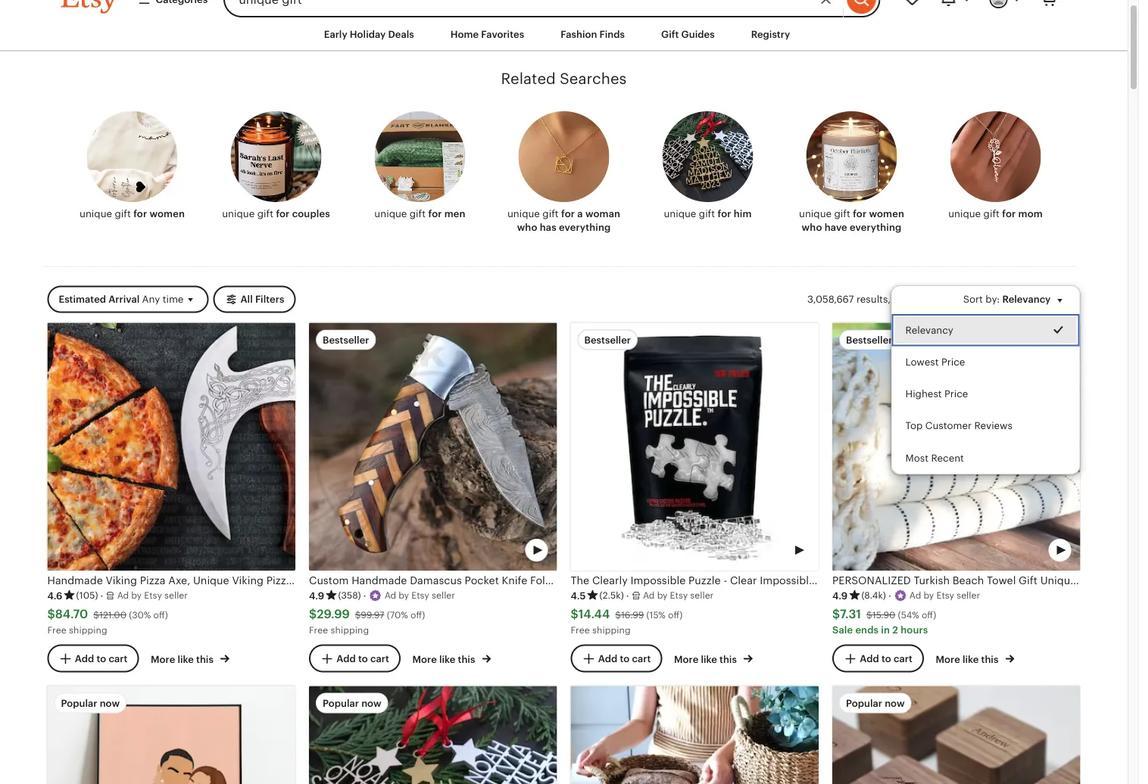 Task type: describe. For each thing, give the bounding box(es) containing it.
this for 84.70
[[196, 654, 214, 665]]

menu containing relevancy
[[891, 286, 1080, 475]]

this for 14.44
[[720, 654, 737, 665]]

have
[[825, 222, 847, 233]]

6 unique from the left
[[799, 208, 832, 219]]

early
[[324, 28, 347, 40]]

lowest price
[[906, 357, 965, 368]]

unique gift for have
[[799, 208, 853, 219]]

highest price link
[[892, 378, 1080, 410]]

this for 7.31
[[981, 654, 999, 665]]

custom wooden guitar picks box, personalized guitar pick box storage wood guitar pick organizer music gift for guitarist musician image
[[832, 687, 1080, 785]]

a for 14.44
[[643, 591, 649, 601]]

unique gift for couples
[[222, 208, 330, 219]]

1 vertical spatial relevancy
[[906, 325, 953, 336]]

4.5
[[571, 591, 586, 602]]

unique gift for men
[[374, 208, 466, 219]]

gift for for couples
[[257, 208, 273, 219]]

customer
[[925, 421, 972, 432]]

related searches
[[501, 70, 627, 88]]

15.90
[[872, 610, 896, 620]]

popular for 3rd the popular now link from the left
[[846, 698, 882, 709]]

most recent link
[[892, 442, 1080, 474]]

gift for for him
[[699, 208, 715, 219]]

like for 29.99
[[439, 654, 456, 665]]

$ down (2.5k)
[[615, 610, 621, 620]]

more like this link for 7.31
[[936, 651, 1015, 666]]

family christmas ornament - personalized ornament with names - christmas tree ornament image
[[309, 687, 557, 785]]

personalized turkish beach towel gift unique, monogrammed gift for girls weekend trip,  gift for woman who have everything, christmas gifts image
[[832, 323, 1080, 571]]

with
[[892, 294, 913, 305]]

related
[[501, 70, 556, 88]]

relevancy link
[[892, 315, 1080, 347]]

cart for 14.44
[[632, 654, 651, 665]]

$ down 4.6 in the left bottom of the page
[[47, 608, 55, 622]]

add to cart for 7.31
[[860, 654, 913, 665]]

(70%
[[387, 610, 408, 620]]

bestseller for 7.31
[[846, 334, 893, 346]]

estimated
[[59, 294, 106, 305]]

· for 84.70
[[100, 591, 103, 602]]

bestseller for 14.44
[[584, 334, 631, 346]]

price for highest price
[[945, 389, 968, 400]]

cart for 29.99
[[370, 654, 389, 665]]

registry link
[[740, 20, 802, 48]]

off) for 84.70
[[153, 610, 168, 620]]

4.6
[[47, 591, 63, 602]]

recent
[[931, 453, 964, 464]]

menu bar containing early holiday deals
[[34, 17, 1094, 52]]

a d b y etsy seller for 29.99
[[385, 591, 455, 601]]

to for 29.99
[[358, 654, 368, 665]]

4 unique from the left
[[507, 208, 540, 219]]

ends
[[855, 624, 879, 636]]

for a woman who has everything
[[517, 208, 620, 233]]

· for 14.44
[[626, 591, 629, 602]]

the clearly impossible puzzle - clear impossible jigsaw puzzle acrylic hard puzzles for adults christmas gifts puzzles funny unique puzzles image
[[571, 323, 819, 571]]

$ 7.31 $ 15.90 (54% off) sale ends in 2 hours
[[832, 608, 936, 636]]

now for family christmas ornament - personalized ornament with names - christmas tree ornament image
[[361, 698, 381, 709]]

unique gift for mom
[[948, 208, 1043, 219]]

estimated arrival any time
[[59, 294, 184, 305]]

women inside for women who have everything
[[869, 208, 904, 219]]

add for 29.99
[[336, 654, 356, 665]]

price for lowest price
[[941, 357, 965, 368]]

top
[[906, 421, 923, 432]]

add to cart button for 7.31
[[832, 645, 924, 673]]

finds
[[600, 28, 625, 40]]

by:
[[986, 294, 1000, 305]]

unique for for him
[[664, 208, 696, 219]]

cart for 84.70
[[109, 654, 128, 665]]

$ down (358)
[[355, 610, 361, 620]]

all filters button
[[213, 286, 296, 313]]

sort
[[963, 294, 983, 305]]

ads
[[915, 294, 933, 305]]

any
[[142, 294, 160, 305]]

1 women from the left
[[150, 208, 185, 219]]

registry
[[751, 28, 790, 40]]

for for unique gift for him
[[718, 208, 731, 219]]

home favorites link
[[439, 20, 536, 48]]

popular now for third the popular now link from right
[[61, 698, 120, 709]]

woman
[[585, 208, 620, 219]]

like for 84.70
[[178, 654, 194, 665]]

6 gift from the left
[[834, 208, 850, 219]]

most recent
[[906, 453, 964, 464]]

b for 7.31
[[924, 591, 930, 601]]

shipping for 14.44
[[592, 625, 631, 635]]

14.44
[[578, 608, 610, 622]]

7.31
[[840, 608, 861, 622]]

all filters
[[240, 294, 284, 305]]

more like this link for 29.99
[[412, 651, 491, 666]]

results,
[[857, 294, 891, 305]]

seller for 14.44
[[690, 591, 714, 601]]

for inside for women who have everything
[[853, 208, 867, 219]]

(54%
[[898, 610, 919, 620]]

holiday
[[350, 28, 386, 40]]

add to cart button for 29.99
[[309, 645, 401, 673]]

more like this link for 14.44
[[674, 651, 753, 666]]

$ up the sale
[[832, 608, 840, 622]]

custom handmade damascus pocket knife folding knife rose & olive wood handle usa groomsmen gift personalized gift anniversary gift for him image
[[309, 323, 557, 571]]

reviews
[[974, 421, 1013, 432]]

arrival
[[108, 294, 140, 305]]

add to cart for 14.44
[[598, 654, 651, 665]]

fashion finds link
[[549, 20, 636, 48]]

handmade viking pizza axe, unique viking pizza cutter axe with leather sheath, ideal christmas gift for her image
[[47, 323, 295, 571]]

most
[[906, 453, 929, 464]]

gift for for women
[[115, 208, 131, 219]]

gift
[[661, 28, 679, 40]]

lowest price link
[[892, 347, 1080, 378]]

off) for 7.31
[[922, 610, 936, 620]]

(358)
[[338, 591, 361, 601]]

free for 29.99
[[309, 625, 328, 635]]

d for 84.70
[[123, 591, 129, 601]]

deals
[[388, 28, 414, 40]]

$ left the 99.97
[[309, 608, 317, 622]]

$ down '4.5'
[[571, 608, 578, 622]]

filters
[[255, 294, 284, 305]]

seller for 84.70
[[164, 591, 188, 601]]

gift guides link
[[650, 20, 726, 48]]

(30%
[[129, 610, 151, 620]]

unique christmas gift ideas for holiday gifts thank you handmade gift basket for mom as a hostess gift bread warming tray image
[[571, 687, 819, 785]]

for women who have everything
[[802, 208, 904, 233]]

a d b y etsy seller for 14.44
[[643, 591, 714, 601]]

searches
[[560, 70, 627, 88]]

faceless portrait, custom illustration, personalised photo, photo illustration, personalised portrait, boyfriend gift, girlfriend gift image
[[47, 687, 295, 785]]

unique gift for him
[[664, 208, 752, 219]]

home
[[451, 28, 479, 40]]

121.00
[[99, 610, 126, 620]]

who inside for women who have everything
[[802, 222, 822, 233]]

unique gift for women
[[80, 208, 185, 219]]

favorites
[[481, 28, 524, 40]]

2 popular now link from the left
[[309, 687, 557, 785]]

b for 84.70
[[131, 591, 137, 601]]

top customer reviews link
[[892, 410, 1080, 442]]

b for 29.99
[[399, 591, 404, 601]]

add to cart for 29.99
[[336, 654, 389, 665]]

gift guides
[[661, 28, 715, 40]]

popular for third the popular now link from right
[[61, 698, 97, 709]]

everything inside for a woman who has everything
[[559, 222, 611, 233]]

unique for for men
[[374, 208, 407, 219]]

this for 29.99
[[458, 654, 475, 665]]

lowest
[[906, 357, 939, 368]]

now for custom wooden guitar picks box, personalized guitar pick box storage wood guitar pick organizer music gift for guitarist musician 'image'
[[885, 698, 905, 709]]

fashion
[[561, 28, 597, 40]]

3,058,667 results,
[[807, 294, 891, 305]]

d for 14.44
[[649, 591, 655, 601]]



Task type: locate. For each thing, give the bounding box(es) containing it.
add for 7.31
[[860, 654, 879, 665]]

add to cart for 84.70
[[75, 654, 128, 665]]

2 more from the left
[[412, 654, 437, 665]]

b up (70%
[[399, 591, 404, 601]]

shipping for 84.70
[[69, 625, 107, 635]]

shipping inside $ 14.44 $ 16.99 (15% off) free shipping
[[592, 625, 631, 635]]

3 b from the left
[[657, 591, 663, 601]]

top customer reviews
[[906, 421, 1013, 432]]

(105)
[[76, 591, 98, 601]]

0 horizontal spatial popular now link
[[47, 687, 295, 785]]

4 b from the left
[[924, 591, 930, 601]]

0 horizontal spatial 4.9
[[309, 591, 324, 602]]

2 free from the left
[[309, 625, 328, 635]]

shipping inside $ 29.99 $ 99.97 (70% off) free shipping
[[331, 625, 369, 635]]

1 horizontal spatial popular
[[323, 698, 359, 709]]

a up the 121.00
[[117, 591, 123, 601]]

d for 29.99
[[390, 591, 396, 601]]

1 horizontal spatial now
[[361, 698, 381, 709]]

d
[[123, 591, 129, 601], [390, 591, 396, 601], [649, 591, 655, 601], [915, 591, 921, 601]]

free down the '14.44'
[[571, 625, 590, 635]]

who
[[517, 222, 537, 233], [802, 222, 822, 233]]

more like this for 7.31
[[936, 654, 1001, 665]]

menu bar
[[34, 17, 1094, 52]]

1 product video element from the left
[[309, 323, 557, 571]]

for
[[133, 208, 147, 219], [276, 208, 290, 219], [428, 208, 442, 219], [561, 208, 575, 219], [718, 208, 731, 219], [853, 208, 867, 219], [1002, 208, 1016, 219]]

1 horizontal spatial who
[[802, 222, 822, 233]]

unique for for women
[[80, 208, 112, 219]]

· right (8.4k) on the right bottom
[[888, 591, 891, 602]]

(8.4k)
[[861, 591, 886, 601]]

him
[[734, 208, 752, 219]]

popular for 2nd the popular now link from the left
[[323, 698, 359, 709]]

add to cart
[[75, 654, 128, 665], [336, 654, 389, 665], [598, 654, 651, 665], [860, 654, 913, 665]]

1 a d b y etsy seller from the left
[[117, 591, 188, 601]]

hours
[[901, 624, 928, 636]]

etsy for 7.31
[[937, 591, 954, 601]]

d up (54% at right bottom
[[915, 591, 921, 601]]

3 add to cart from the left
[[598, 654, 651, 665]]

price
[[941, 357, 965, 368], [945, 389, 968, 400]]

seller for 29.99
[[432, 591, 455, 601]]

2 popular from the left
[[323, 698, 359, 709]]

b up the (15%
[[657, 591, 663, 601]]

etsy for 14.44
[[670, 591, 688, 601]]

1 everything from the left
[[559, 222, 611, 233]]

free down 29.99
[[309, 625, 328, 635]]

1 horizontal spatial relevancy
[[1002, 294, 1051, 305]]

1 d from the left
[[123, 591, 129, 601]]

2 this from the left
[[458, 654, 475, 665]]

unique gift for who
[[507, 208, 561, 219]]

sort by: relevancy
[[963, 294, 1051, 305]]

shipping down the '14.44'
[[592, 625, 631, 635]]

unique gift
[[507, 208, 561, 219], [799, 208, 853, 219]]

more like this for 84.70
[[151, 654, 216, 665]]

home favorites
[[451, 28, 524, 40]]

4.9 up 7.31
[[832, 591, 848, 602]]

4.9 for 29.99
[[309, 591, 324, 602]]

4 gift from the left
[[543, 208, 559, 219]]

4 for from the left
[[561, 208, 575, 219]]

1 horizontal spatial unique gift
[[799, 208, 853, 219]]

for inside for a woman who has everything
[[561, 208, 575, 219]]

1 horizontal spatial product video element
[[571, 323, 819, 571]]

a
[[577, 208, 583, 219], [117, 591, 123, 601], [385, 591, 391, 601], [643, 591, 649, 601], [910, 591, 916, 601]]

1 horizontal spatial bestseller
[[584, 334, 631, 346]]

off) for 14.44
[[668, 610, 683, 620]]

$ down (105)
[[93, 610, 99, 620]]

6 for from the left
[[853, 208, 867, 219]]

b up (30%
[[131, 591, 137, 601]]

2 y from the left
[[404, 591, 409, 601]]

off) inside $ 14.44 $ 16.99 (15% off) free shipping
[[668, 610, 683, 620]]

off)
[[153, 610, 168, 620], [411, 610, 425, 620], [668, 610, 683, 620], [922, 610, 936, 620]]

1 more from the left
[[151, 654, 175, 665]]

2 unique gift from the left
[[799, 208, 853, 219]]

2 horizontal spatial now
[[885, 698, 905, 709]]

0 horizontal spatial product video element
[[309, 323, 557, 571]]

4 more from the left
[[936, 654, 960, 665]]

5 for from the left
[[718, 208, 731, 219]]

· right (2.5k)
[[626, 591, 629, 602]]

add to cart button down $ 29.99 $ 99.97 (70% off) free shipping
[[309, 645, 401, 673]]

add down ends
[[860, 654, 879, 665]]

0 horizontal spatial everything
[[559, 222, 611, 233]]

1 free from the left
[[47, 625, 66, 635]]

4 add to cart from the left
[[860, 654, 913, 665]]

off) for 29.99
[[411, 610, 425, 620]]

84.70
[[55, 608, 88, 622]]

2 now from the left
[[361, 698, 381, 709]]

who left has
[[517, 222, 537, 233]]

2 more like this link from the left
[[412, 651, 491, 666]]

3 like from the left
[[701, 654, 717, 665]]

shipping down 29.99
[[331, 625, 369, 635]]

· for 7.31
[[888, 591, 891, 602]]

add to cart down $ 14.44 $ 16.99 (15% off) free shipping
[[598, 654, 651, 665]]

like
[[178, 654, 194, 665], [439, 654, 456, 665], [701, 654, 717, 665], [963, 654, 979, 665]]

shipping inside $ 84.70 $ 121.00 (30% off) free shipping
[[69, 625, 107, 635]]

b
[[131, 591, 137, 601], [399, 591, 404, 601], [657, 591, 663, 601], [924, 591, 930, 601]]

with ads
[[892, 294, 933, 305]]

3 more like this link from the left
[[674, 651, 753, 666]]

a up the (15%
[[643, 591, 649, 601]]

1 add from the left
[[75, 654, 94, 665]]

unique gift up has
[[507, 208, 561, 219]]

off) inside $ 84.70 $ 121.00 (30% off) free shipping
[[153, 610, 168, 620]]

$ 14.44 $ 16.99 (15% off) free shipping
[[571, 608, 683, 635]]

3 add from the left
[[598, 654, 618, 665]]

popular now for 3rd the popular now link from the left
[[846, 698, 905, 709]]

$ 84.70 $ 121.00 (30% off) free shipping
[[47, 608, 168, 635]]

2 etsy from the left
[[411, 591, 429, 601]]

1 like from the left
[[178, 654, 194, 665]]

add to cart button down $ 14.44 $ 16.99 (15% off) free shipping
[[571, 645, 662, 673]]

0 horizontal spatial free
[[47, 625, 66, 635]]

1 y from the left
[[137, 591, 142, 601]]

to for 14.44
[[620, 654, 630, 665]]

1 4.9 from the left
[[309, 591, 324, 602]]

cart for 7.31
[[894, 654, 913, 665]]

price inside lowest price link
[[941, 357, 965, 368]]

2 add to cart button from the left
[[309, 645, 401, 673]]

7 gift from the left
[[984, 208, 1000, 219]]

5 unique from the left
[[664, 208, 696, 219]]

everything down woman
[[559, 222, 611, 233]]

3 gift from the left
[[410, 208, 426, 219]]

has
[[540, 222, 557, 233]]

to for 7.31
[[882, 654, 891, 665]]

price up top customer reviews
[[945, 389, 968, 400]]

2 horizontal spatial popular
[[846, 698, 882, 709]]

7 for from the left
[[1002, 208, 1016, 219]]

couples
[[292, 208, 330, 219]]

add to cart down in
[[860, 654, 913, 665]]

free inside $ 84.70 $ 121.00 (30% off) free shipping
[[47, 625, 66, 635]]

banner
[[34, 0, 1094, 17]]

a up (54% at right bottom
[[910, 591, 916, 601]]

y for 29.99
[[404, 591, 409, 601]]

2 horizontal spatial free
[[571, 625, 590, 635]]

0 horizontal spatial now
[[100, 698, 120, 709]]

1 horizontal spatial shipping
[[331, 625, 369, 635]]

2 horizontal spatial bestseller
[[846, 334, 893, 346]]

$
[[47, 608, 55, 622], [309, 608, 317, 622], [571, 608, 578, 622], [832, 608, 840, 622], [93, 610, 99, 620], [355, 610, 361, 620], [615, 610, 621, 620], [867, 610, 872, 620]]

y up (30%
[[137, 591, 142, 601]]

3,058,667
[[807, 294, 854, 305]]

1 this from the left
[[196, 654, 214, 665]]

0 horizontal spatial relevancy
[[906, 325, 953, 336]]

guides
[[681, 28, 715, 40]]

$ up ends
[[867, 610, 872, 620]]

3 free from the left
[[571, 625, 590, 635]]

everything
[[559, 222, 611, 233], [850, 222, 902, 233]]

1 horizontal spatial popular now
[[323, 698, 381, 709]]

2
[[892, 624, 898, 636]]

cart
[[109, 654, 128, 665], [370, 654, 389, 665], [632, 654, 651, 665], [894, 654, 913, 665]]

y for 7.31
[[929, 591, 934, 601]]

cart down $ 14.44 $ 16.99 (15% off) free shipping
[[632, 654, 651, 665]]

women
[[150, 208, 185, 219], [869, 208, 904, 219]]

off) inside $ 29.99 $ 99.97 (70% off) free shipping
[[411, 610, 425, 620]]

1 popular now link from the left
[[47, 687, 295, 785]]

2 b from the left
[[399, 591, 404, 601]]

2 a d b y etsy seller from the left
[[385, 591, 455, 601]]

menu
[[891, 286, 1080, 475]]

2 more like this from the left
[[412, 654, 478, 665]]

shipping down 84.70
[[69, 625, 107, 635]]

3 d from the left
[[649, 591, 655, 601]]

2 everything from the left
[[850, 222, 902, 233]]

add to cart down $ 84.70 $ 121.00 (30% off) free shipping
[[75, 654, 128, 665]]

1 gift from the left
[[115, 208, 131, 219]]

add down $ 14.44 $ 16.99 (15% off) free shipping
[[598, 654, 618, 665]]

1 unique gift from the left
[[507, 208, 561, 219]]

(2.5k)
[[600, 591, 624, 601]]

who inside for a woman who has everything
[[517, 222, 537, 233]]

4 more like this link from the left
[[936, 651, 1015, 666]]

2 bestseller from the left
[[584, 334, 631, 346]]

unique for for mom
[[948, 208, 981, 219]]

early holiday deals link
[[313, 20, 426, 48]]

·
[[100, 591, 103, 602], [363, 591, 366, 602], [626, 591, 629, 602], [888, 591, 891, 602]]

more for 14.44
[[674, 654, 699, 665]]

add to cart button down in
[[832, 645, 924, 673]]

to down $ 84.70 $ 121.00 (30% off) free shipping
[[97, 654, 106, 665]]

free down 84.70
[[47, 625, 66, 635]]

1 horizontal spatial free
[[309, 625, 328, 635]]

like for 7.31
[[963, 654, 979, 665]]

None search field
[[224, 0, 881, 17]]

3 shipping from the left
[[592, 625, 631, 635]]

y up $ 7.31 $ 15.90 (54% off) sale ends in 2 hours
[[929, 591, 934, 601]]

0 vertical spatial relevancy
[[1002, 294, 1051, 305]]

seller for 7.31
[[957, 591, 980, 601]]

4 a d b y etsy seller from the left
[[910, 591, 980, 601]]

add down $ 29.99 $ 99.97 (70% off) free shipping
[[336, 654, 356, 665]]

3 to from the left
[[620, 654, 630, 665]]

product video element
[[309, 323, 557, 571], [571, 323, 819, 571], [832, 323, 1080, 571]]

2 to from the left
[[358, 654, 368, 665]]

3 for from the left
[[428, 208, 442, 219]]

all
[[240, 294, 253, 305]]

more down $ 14.44 $ 16.99 (15% off) free shipping
[[674, 654, 699, 665]]

1 vertical spatial price
[[945, 389, 968, 400]]

for for unique gift for women
[[133, 208, 147, 219]]

4 like from the left
[[963, 654, 979, 665]]

2 horizontal spatial shipping
[[592, 625, 631, 635]]

2 gift from the left
[[257, 208, 273, 219]]

1 etsy from the left
[[144, 591, 162, 601]]

a d b y etsy seller up (54% at right bottom
[[910, 591, 980, 601]]

3 more from the left
[[674, 654, 699, 665]]

· right (358)
[[363, 591, 366, 602]]

3 cart from the left
[[632, 654, 651, 665]]

mom
[[1018, 208, 1043, 219]]

1 unique from the left
[[80, 208, 112, 219]]

2 add from the left
[[336, 654, 356, 665]]

etsy for 84.70
[[144, 591, 162, 601]]

everything inside for women who have everything
[[850, 222, 902, 233]]

4 · from the left
[[888, 591, 891, 602]]

more down (30%
[[151, 654, 175, 665]]

a d b y etsy seller up (70%
[[385, 591, 455, 601]]

to down in
[[882, 654, 891, 665]]

1 b from the left
[[131, 591, 137, 601]]

d up the (15%
[[649, 591, 655, 601]]

$ 29.99 $ 99.97 (70% off) free shipping
[[309, 608, 425, 635]]

b for 14.44
[[657, 591, 663, 601]]

more like this link
[[151, 651, 230, 666], [412, 651, 491, 666], [674, 651, 753, 666], [936, 651, 1015, 666]]

a left woman
[[577, 208, 583, 219]]

0 horizontal spatial who
[[517, 222, 537, 233]]

cart down $ 84.70 $ 121.00 (30% off) free shipping
[[109, 654, 128, 665]]

4 seller from the left
[[957, 591, 980, 601]]

a for 7.31
[[910, 591, 916, 601]]

add to cart button
[[47, 645, 139, 673], [309, 645, 401, 673], [571, 645, 662, 673], [832, 645, 924, 673]]

4 off) from the left
[[922, 610, 936, 620]]

relevancy down ads
[[906, 325, 953, 336]]

price inside highest price link
[[945, 389, 968, 400]]

sale
[[832, 624, 853, 636]]

3 this from the left
[[720, 654, 737, 665]]

1 seller from the left
[[164, 591, 188, 601]]

0 horizontal spatial shipping
[[69, 625, 107, 635]]

· for 29.99
[[363, 591, 366, 602]]

2 product video element from the left
[[571, 323, 819, 571]]

y up (70%
[[404, 591, 409, 601]]

a d b y etsy seller up the (15%
[[643, 591, 714, 601]]

gift for for mom
[[984, 208, 1000, 219]]

2 like from the left
[[439, 654, 456, 665]]

more like this for 14.44
[[674, 654, 739, 665]]

off) right (54% at right bottom
[[922, 610, 936, 620]]

to down $ 29.99 $ 99.97 (70% off) free shipping
[[358, 654, 368, 665]]

everything right have
[[850, 222, 902, 233]]

a d b y etsy seller for 7.31
[[910, 591, 980, 601]]

more like this link for 84.70
[[151, 651, 230, 666]]

unique for for couples
[[222, 208, 255, 219]]

y for 84.70
[[137, 591, 142, 601]]

3 more like this from the left
[[674, 654, 739, 665]]

1 horizontal spatial everything
[[850, 222, 902, 233]]

a for 84.70
[[117, 591, 123, 601]]

free inside $ 14.44 $ 16.99 (15% off) free shipping
[[571, 625, 590, 635]]

shipping for 29.99
[[331, 625, 369, 635]]

more like this for 29.99
[[412, 654, 478, 665]]

unique
[[80, 208, 112, 219], [222, 208, 255, 219], [374, 208, 407, 219], [507, 208, 540, 219], [664, 208, 696, 219], [799, 208, 832, 219], [948, 208, 981, 219]]

more like this
[[151, 654, 216, 665], [412, 654, 478, 665], [674, 654, 739, 665], [936, 654, 1001, 665]]

time
[[163, 294, 184, 305]]

free
[[47, 625, 66, 635], [309, 625, 328, 635], [571, 625, 590, 635]]

for for unique gift for couples
[[276, 208, 290, 219]]

off) right (70%
[[411, 610, 425, 620]]

for for unique gift for men
[[428, 208, 442, 219]]

2 off) from the left
[[411, 610, 425, 620]]

a d b y etsy seller up (30%
[[117, 591, 188, 601]]

1 horizontal spatial popular now link
[[309, 687, 557, 785]]

off) right (30%
[[153, 610, 168, 620]]

3 add to cart button from the left
[[571, 645, 662, 673]]

add for 84.70
[[75, 654, 94, 665]]

3 popular now link from the left
[[832, 687, 1080, 785]]

0 horizontal spatial women
[[150, 208, 185, 219]]

price right lowest
[[941, 357, 965, 368]]

2 add to cart from the left
[[336, 654, 389, 665]]

2 cart from the left
[[370, 654, 389, 665]]

1 horizontal spatial 4.9
[[832, 591, 848, 602]]

fashion finds
[[561, 28, 625, 40]]

2 horizontal spatial popular now link
[[832, 687, 1080, 785]]

now for faceless portrait, custom illustration, personalised photo, photo illustration, personalised portrait, boyfriend gift, girlfriend gift
[[100, 698, 120, 709]]

off) right the (15%
[[668, 610, 683, 620]]

Search for anything text field
[[224, 0, 843, 17]]

y up the (15%
[[663, 591, 668, 601]]

etsy for 29.99
[[411, 591, 429, 601]]

1 who from the left
[[517, 222, 537, 233]]

99.97
[[361, 610, 384, 620]]

4 to from the left
[[882, 654, 891, 665]]

relevancy right by:
[[1002, 294, 1051, 305]]

product video element for 29.99
[[309, 323, 557, 571]]

unique gift up have
[[799, 208, 853, 219]]

who left have
[[802, 222, 822, 233]]

a for 29.99
[[385, 591, 391, 601]]

like for 14.44
[[701, 654, 717, 665]]

0 horizontal spatial unique gift
[[507, 208, 561, 219]]

add
[[75, 654, 94, 665], [336, 654, 356, 665], [598, 654, 618, 665], [860, 654, 879, 665]]

more for 84.70
[[151, 654, 175, 665]]

1 off) from the left
[[153, 610, 168, 620]]

3 now from the left
[[885, 698, 905, 709]]

more down $ 29.99 $ 99.97 (70% off) free shipping
[[412, 654, 437, 665]]

seller
[[164, 591, 188, 601], [432, 591, 455, 601], [690, 591, 714, 601], [957, 591, 980, 601]]

a d b y etsy seller
[[117, 591, 188, 601], [385, 591, 455, 601], [643, 591, 714, 601], [910, 591, 980, 601]]

2 horizontal spatial popular now
[[846, 698, 905, 709]]

bestseller for 29.99
[[323, 334, 369, 346]]

5 gift from the left
[[699, 208, 715, 219]]

4 etsy from the left
[[937, 591, 954, 601]]

0 horizontal spatial popular
[[61, 698, 97, 709]]

4 this from the left
[[981, 654, 999, 665]]

bestseller
[[323, 334, 369, 346], [584, 334, 631, 346], [846, 334, 893, 346]]

d for 7.31
[[915, 591, 921, 601]]

2 4.9 from the left
[[832, 591, 848, 602]]

highest price
[[906, 389, 968, 400]]

29.99
[[317, 608, 350, 622]]

add for 14.44
[[598, 654, 618, 665]]

to
[[97, 654, 106, 665], [358, 654, 368, 665], [620, 654, 630, 665], [882, 654, 891, 665]]

4 add from the left
[[860, 654, 879, 665]]

4 add to cart button from the left
[[832, 645, 924, 673]]

1 popular from the left
[[61, 698, 97, 709]]

4.9 up 29.99
[[309, 591, 324, 602]]

in
[[881, 624, 890, 636]]

cart down 2
[[894, 654, 913, 665]]

1 add to cart from the left
[[75, 654, 128, 665]]

2 unique from the left
[[222, 208, 255, 219]]

to for 84.70
[[97, 654, 106, 665]]

relevancy
[[1002, 294, 1051, 305], [906, 325, 953, 336]]

y for 14.44
[[663, 591, 668, 601]]

free inside $ 29.99 $ 99.97 (70% off) free shipping
[[309, 625, 328, 635]]

cart down $ 29.99 $ 99.97 (70% off) free shipping
[[370, 654, 389, 665]]

popular now
[[61, 698, 120, 709], [323, 698, 381, 709], [846, 698, 905, 709]]

highest
[[906, 389, 942, 400]]

popular
[[61, 698, 97, 709], [323, 698, 359, 709], [846, 698, 882, 709]]

d up the 121.00
[[123, 591, 129, 601]]

0 horizontal spatial bestseller
[[323, 334, 369, 346]]

1 horizontal spatial women
[[869, 208, 904, 219]]

add down $ 84.70 $ 121.00 (30% off) free shipping
[[75, 654, 94, 665]]

popular now for 2nd the popular now link from the left
[[323, 698, 381, 709]]

to down $ 14.44 $ 16.99 (15% off) free shipping
[[620, 654, 630, 665]]

0 vertical spatial price
[[941, 357, 965, 368]]

now
[[100, 698, 120, 709], [361, 698, 381, 709], [885, 698, 905, 709]]

gift for for men
[[410, 208, 426, 219]]

3 product video element from the left
[[832, 323, 1080, 571]]

more for 29.99
[[412, 654, 437, 665]]

a d b y etsy seller for 84.70
[[117, 591, 188, 601]]

free for 84.70
[[47, 625, 66, 635]]

off) inside $ 7.31 $ 15.90 (54% off) sale ends in 2 hours
[[922, 610, 936, 620]]

2 seller from the left
[[432, 591, 455, 601]]

more down $ 7.31 $ 15.90 (54% off) sale ends in 2 hours
[[936, 654, 960, 665]]

1 more like this link from the left
[[151, 651, 230, 666]]

3 seller from the left
[[690, 591, 714, 601]]

4 cart from the left
[[894, 654, 913, 665]]

2 horizontal spatial product video element
[[832, 323, 1080, 571]]

7 unique from the left
[[948, 208, 981, 219]]

product video element for 14.44
[[571, 323, 819, 571]]

0 horizontal spatial popular now
[[61, 698, 120, 709]]

1 shipping from the left
[[69, 625, 107, 635]]

4.9 for 7.31
[[832, 591, 848, 602]]

3 a d b y etsy seller from the left
[[643, 591, 714, 601]]

a inside for a woman who has everything
[[577, 208, 583, 219]]

16.99
[[621, 610, 644, 620]]

(15%
[[647, 610, 666, 620]]

· right (105)
[[100, 591, 103, 602]]

4 y from the left
[[929, 591, 934, 601]]

add to cart down $ 29.99 $ 99.97 (70% off) free shipping
[[336, 654, 389, 665]]

1 popular now from the left
[[61, 698, 120, 709]]

more for 7.31
[[936, 654, 960, 665]]

popular now link
[[47, 687, 295, 785], [309, 687, 557, 785], [832, 687, 1080, 785]]

d up (70%
[[390, 591, 396, 601]]

early holiday deals
[[324, 28, 414, 40]]

a up (70%
[[385, 591, 391, 601]]

add to cart button down $ 84.70 $ 121.00 (30% off) free shipping
[[47, 645, 139, 673]]

b up hours
[[924, 591, 930, 601]]

men
[[444, 208, 466, 219]]



Task type: vqa. For each thing, say whether or not it's contained in the screenshot.
SELLER?
no



